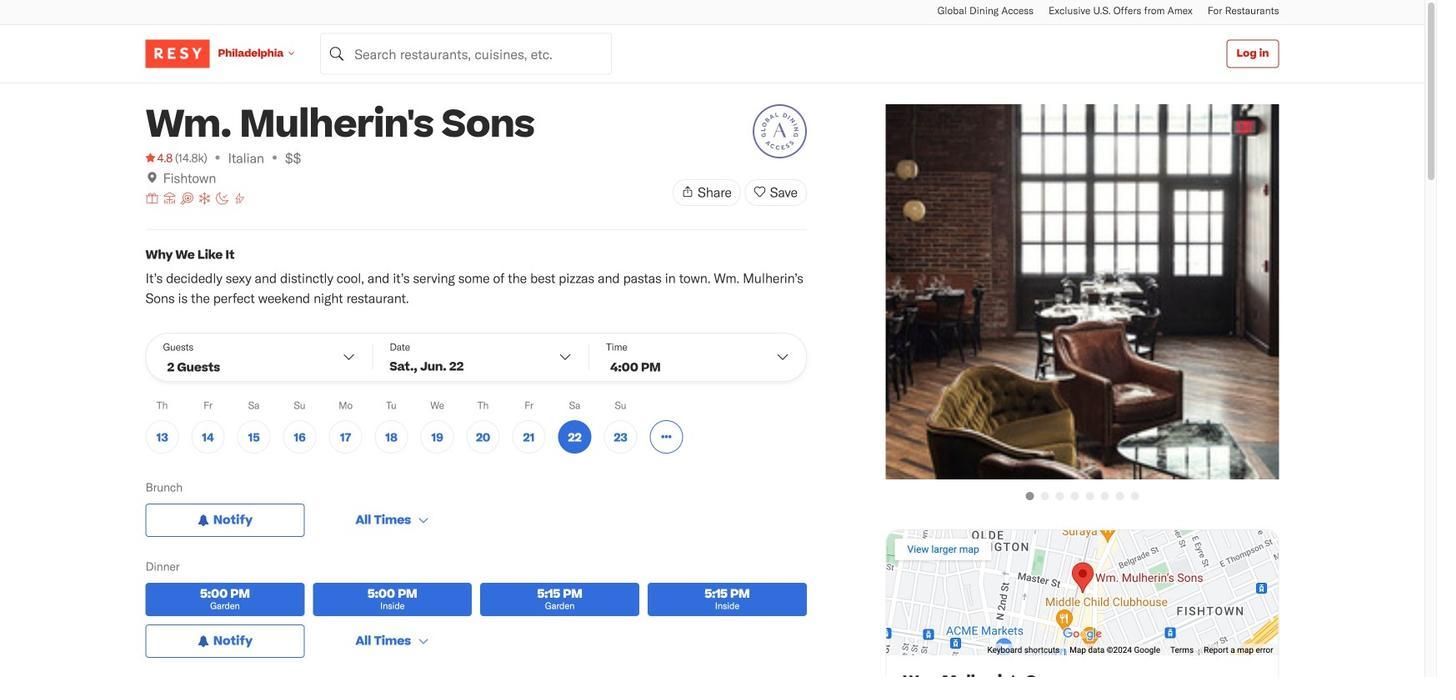 Task type: vqa. For each thing, say whether or not it's contained in the screenshot.
4.8 out of 5 stars IMAGE
yes



Task type: locate. For each thing, give the bounding box(es) containing it.
None field
[[320, 33, 612, 75]]

4.8 out of 5 stars image
[[146, 149, 173, 166]]



Task type: describe. For each thing, give the bounding box(es) containing it.
Search restaurants, cuisines, etc. text field
[[320, 33, 612, 75]]



